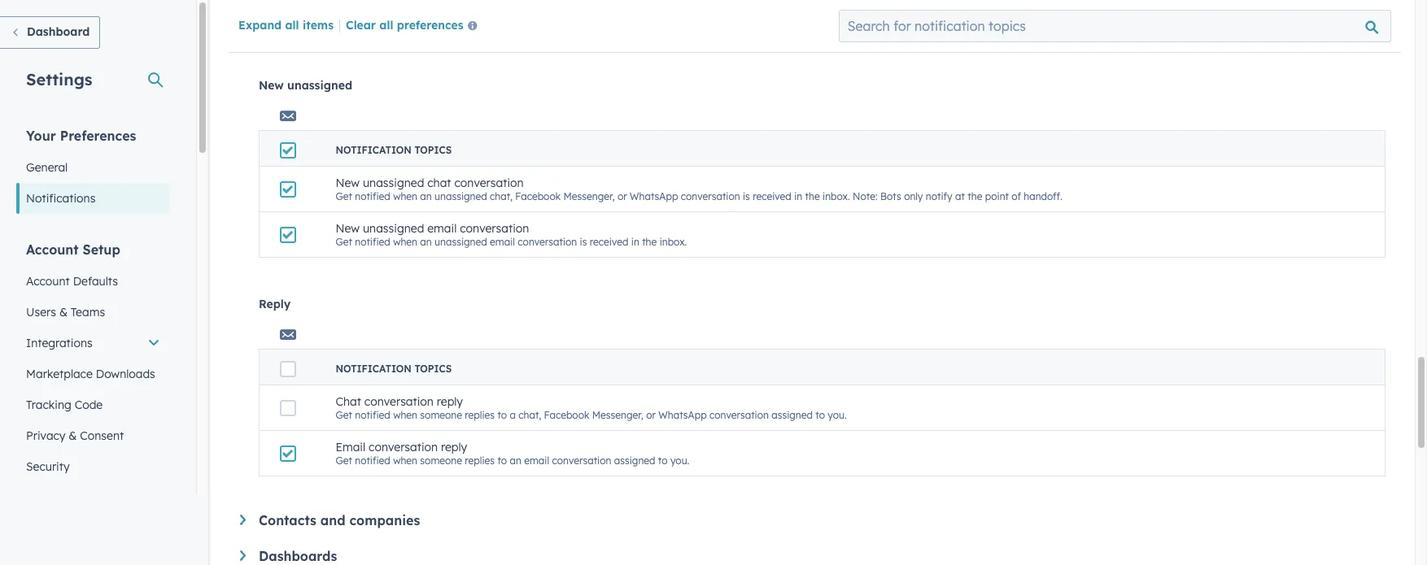 Task type: locate. For each thing, give the bounding box(es) containing it.
1 vertical spatial whatsapp
[[659, 409, 707, 422]]

5 when from the top
[[393, 455, 417, 467]]

0 horizontal spatial chat
[[427, 176, 451, 190]]

2 horizontal spatial in
[[794, 190, 803, 203]]

clear all preferences button
[[346, 17, 484, 37]]

2 vertical spatial or
[[646, 409, 656, 422]]

a inside internal comment mentions get notified when a teammate @mentions you in an internal comment from an email or chat conversation.
[[420, 17, 426, 29]]

0 vertical spatial facebook
[[515, 190, 561, 203]]

4 get from the top
[[336, 409, 352, 422]]

0 horizontal spatial &
[[59, 305, 67, 320]]

4 when from the top
[[393, 409, 417, 422]]

notification topics for unassigned
[[336, 144, 452, 156]]

0 vertical spatial you.
[[828, 409, 847, 422]]

email inside email conversation reply get notified when someone replies to an email conversation assigned to you.
[[524, 455, 549, 467]]

1 caret image from the top
[[240, 515, 246, 526]]

& for privacy
[[69, 429, 77, 444]]

notified inside internal comment mentions get notified when a teammate @mentions you in an internal comment from an email or chat conversation.
[[355, 17, 390, 29]]

preferences
[[60, 128, 136, 144]]

1 vertical spatial replies
[[465, 455, 495, 467]]

1 vertical spatial inbox.
[[660, 236, 687, 248]]

when inside chat conversation reply get notified when someone replies to a chat, facebook messenger, or whatsapp conversation assigned to you.
[[393, 409, 417, 422]]

all right clear
[[379, 18, 393, 33]]

caret image left dashboards
[[240, 551, 246, 561]]

1 vertical spatial assigned
[[614, 455, 656, 467]]

& right 'users'
[[59, 305, 67, 320]]

or
[[730, 17, 740, 29], [618, 190, 627, 203], [646, 409, 656, 422]]

messenger, inside new unassigned chat conversation get notified when an unassigned chat, facebook messenger, or whatsapp conversation is received in the inbox. note: bots only notify at the point of handoff.
[[564, 190, 615, 203]]

is inside new unassigned email conversation get notified when an unassigned email conversation is received in the inbox.
[[580, 236, 587, 248]]

2 caret image from the top
[[240, 551, 246, 561]]

in inside new unassigned chat conversation get notified when an unassigned chat, facebook messenger, or whatsapp conversation is received in the inbox. note: bots only notify at the point of handoff.
[[794, 190, 803, 203]]

new inside new unassigned email conversation get notified when an unassigned email conversation is received in the inbox.
[[336, 221, 360, 236]]

whatsapp inside chat conversation reply get notified when someone replies to a chat, facebook messenger, or whatsapp conversation assigned to you.
[[659, 409, 707, 422]]

0 vertical spatial topics
[[415, 144, 452, 156]]

1 horizontal spatial assigned
[[772, 409, 813, 422]]

1 horizontal spatial or
[[646, 409, 656, 422]]

you.
[[828, 409, 847, 422], [670, 455, 690, 467]]

a
[[420, 17, 426, 29], [510, 409, 516, 422]]

1 someone from the top
[[420, 409, 462, 422]]

2 replies from the top
[[465, 455, 495, 467]]

1 horizontal spatial all
[[379, 18, 393, 33]]

1 when from the top
[[393, 17, 417, 29]]

get inside new unassigned chat conversation get notified when an unassigned chat, facebook messenger, or whatsapp conversation is received in the inbox. note: bots only notify at the point of handoff.
[[336, 190, 352, 203]]

is
[[743, 190, 750, 203], [580, 236, 587, 248]]

facebook
[[515, 190, 561, 203], [544, 409, 590, 422]]

chat, up new unassigned email conversation get notified when an unassigned email conversation is received in the inbox.
[[490, 190, 513, 203]]

0 vertical spatial reply
[[437, 395, 463, 409]]

1 get from the top
[[336, 17, 352, 29]]

3 notified from the top
[[355, 236, 390, 248]]

reply inside email conversation reply get notified when someone replies to an email conversation assigned to you.
[[441, 440, 467, 455]]

1 all from the left
[[285, 18, 299, 33]]

users & teams link
[[16, 297, 170, 328]]

new unassigned chat conversation get notified when an unassigned chat, facebook messenger, or whatsapp conversation is received in the inbox. note: bots only notify at the point of handoff.
[[336, 176, 1063, 203]]

items
[[303, 18, 334, 33]]

5 get from the top
[[336, 455, 352, 467]]

account up the account defaults at the left of the page
[[26, 242, 79, 258]]

email
[[702, 17, 727, 29], [427, 221, 457, 236], [490, 236, 515, 248], [524, 455, 549, 467]]

0 vertical spatial chat
[[742, 17, 763, 29]]

1 vertical spatial received
[[590, 236, 629, 248]]

caret image
[[240, 515, 246, 526], [240, 551, 246, 561]]

1 vertical spatial caret image
[[240, 551, 246, 561]]

notification for unassigned
[[336, 144, 412, 156]]

0 horizontal spatial a
[[420, 17, 426, 29]]

1 account from the top
[[26, 242, 79, 258]]

the down new unassigned chat conversation get notified when an unassigned chat, facebook messenger, or whatsapp conversation is received in the inbox. note: bots only notify at the point of handoff.
[[642, 236, 657, 248]]

marketplace
[[26, 367, 93, 382]]

caret image inside 'dashboards' dropdown button
[[240, 551, 246, 561]]

0 vertical spatial caret image
[[240, 515, 246, 526]]

consent
[[80, 429, 124, 444]]

notification for conversation
[[336, 363, 412, 375]]

0 vertical spatial new
[[259, 78, 284, 93]]

the inside new unassigned email conversation get notified when an unassigned email conversation is received in the inbox.
[[642, 236, 657, 248]]

caret image for dashboards
[[240, 551, 246, 561]]

&
[[59, 305, 67, 320], [69, 429, 77, 444]]

1 horizontal spatial &
[[69, 429, 77, 444]]

notified
[[355, 17, 390, 29], [355, 190, 390, 203], [355, 236, 390, 248], [355, 409, 390, 422], [355, 455, 390, 467]]

1 horizontal spatial a
[[510, 409, 516, 422]]

0 vertical spatial assigned
[[772, 409, 813, 422]]

0 vertical spatial or
[[730, 17, 740, 29]]

2 someone from the top
[[420, 455, 462, 467]]

notified inside email conversation reply get notified when someone replies to an email conversation assigned to you.
[[355, 455, 390, 467]]

note:
[[853, 190, 878, 203]]

2 vertical spatial in
[[631, 236, 639, 248]]

facebook up new unassigned email conversation get notified when an unassigned email conversation is received in the inbox.
[[515, 190, 561, 203]]

0 horizontal spatial chat,
[[490, 190, 513, 203]]

0 horizontal spatial you.
[[670, 455, 690, 467]]

0 vertical spatial received
[[753, 190, 792, 203]]

0 horizontal spatial the
[[642, 236, 657, 248]]

chat,
[[490, 190, 513, 203], [519, 409, 541, 422]]

0 vertical spatial replies
[[465, 409, 495, 422]]

2 notified from the top
[[355, 190, 390, 203]]

facebook inside chat conversation reply get notified when someone replies to a chat, facebook messenger, or whatsapp conversation assigned to you.
[[544, 409, 590, 422]]

comment
[[617, 17, 660, 29]]

someone inside chat conversation reply get notified when someone replies to a chat, facebook messenger, or whatsapp conversation assigned to you.
[[420, 409, 462, 422]]

0 horizontal spatial received
[[590, 236, 629, 248]]

notified for internal
[[355, 17, 390, 29]]

1 vertical spatial a
[[510, 409, 516, 422]]

account defaults
[[26, 274, 118, 289]]

1 vertical spatial reply
[[441, 440, 467, 455]]

1 notification topics from the top
[[336, 144, 452, 156]]

replies for email conversation reply
[[465, 455, 495, 467]]

0 vertical spatial a
[[420, 17, 426, 29]]

expand all items button
[[238, 18, 334, 33]]

teams
[[71, 305, 105, 320]]

0 vertical spatial in
[[554, 17, 562, 29]]

4 notified from the top
[[355, 409, 390, 422]]

0 vertical spatial someone
[[420, 409, 462, 422]]

conversation
[[454, 176, 524, 190], [681, 190, 740, 203], [460, 221, 529, 236], [518, 236, 577, 248], [364, 395, 434, 409], [710, 409, 769, 422], [369, 440, 438, 455], [552, 455, 612, 467]]

1 topics from the top
[[415, 144, 452, 156]]

unassigned for new unassigned email conversation get notified when an unassigned email conversation is received in the inbox.
[[363, 221, 424, 236]]

inbox. down new unassigned chat conversation get notified when an unassigned chat, facebook messenger, or whatsapp conversation is received in the inbox. note: bots only notify at the point of handoff.
[[660, 236, 687, 248]]

0 vertical spatial notification topics
[[336, 144, 452, 156]]

someone
[[420, 409, 462, 422], [420, 455, 462, 467]]

2 account from the top
[[26, 274, 70, 289]]

expand all items
[[238, 18, 334, 33]]

caret image left contacts on the bottom of the page
[[240, 515, 246, 526]]

topics
[[415, 144, 452, 156], [415, 363, 452, 375]]

0 vertical spatial messenger,
[[564, 190, 615, 203]]

1 vertical spatial topics
[[415, 363, 452, 375]]

1 vertical spatial messenger,
[[592, 409, 644, 422]]

get inside chat conversation reply get notified when someone replies to a chat, facebook messenger, or whatsapp conversation assigned to you.
[[336, 409, 352, 422]]

a left teammate
[[420, 17, 426, 29]]

1 vertical spatial &
[[69, 429, 77, 444]]

0 vertical spatial chat,
[[490, 190, 513, 203]]

whatsapp
[[630, 190, 678, 203], [659, 409, 707, 422]]

get inside internal comment mentions get notified when a teammate @mentions you in an internal comment from an email or chat conversation.
[[336, 17, 352, 29]]

point
[[985, 190, 1009, 203]]

mentions
[[437, 2, 486, 17]]

reply inside chat conversation reply get notified when someone replies to a chat, facebook messenger, or whatsapp conversation assigned to you.
[[437, 395, 463, 409]]

1 notification from the top
[[336, 144, 412, 156]]

in
[[554, 17, 562, 29], [794, 190, 803, 203], [631, 236, 639, 248]]

2 get from the top
[[336, 190, 352, 203]]

users & teams
[[26, 305, 105, 320]]

chat
[[742, 17, 763, 29], [427, 176, 451, 190]]

replies
[[465, 409, 495, 422], [465, 455, 495, 467]]

facebook up email conversation reply get notified when someone replies to an email conversation assigned to you.
[[544, 409, 590, 422]]

1 vertical spatial chat,
[[519, 409, 541, 422]]

notified inside chat conversation reply get notified when someone replies to a chat, facebook messenger, or whatsapp conversation assigned to you.
[[355, 409, 390, 422]]

new inside new unassigned chat conversation get notified when an unassigned chat, facebook messenger, or whatsapp conversation is received in the inbox. note: bots only notify at the point of handoff.
[[336, 176, 360, 190]]

notification topics
[[336, 144, 452, 156], [336, 363, 452, 375]]

3 when from the top
[[393, 236, 417, 248]]

when inside internal comment mentions get notified when a teammate @mentions you in an internal comment from an email or chat conversation.
[[393, 17, 417, 29]]

when inside email conversation reply get notified when someone replies to an email conversation assigned to you.
[[393, 455, 417, 467]]

1 horizontal spatial is
[[743, 190, 750, 203]]

& right "privacy"
[[69, 429, 77, 444]]

1 vertical spatial notification
[[336, 363, 412, 375]]

1 vertical spatial facebook
[[544, 409, 590, 422]]

replies inside email conversation reply get notified when someone replies to an email conversation assigned to you.
[[465, 455, 495, 467]]

3 get from the top
[[336, 236, 352, 248]]

security
[[26, 460, 70, 474]]

1 notified from the top
[[355, 17, 390, 29]]

messenger,
[[564, 190, 615, 203], [592, 409, 644, 422]]

1 vertical spatial someone
[[420, 455, 462, 467]]

2 all from the left
[[379, 18, 393, 33]]

0 vertical spatial whatsapp
[[630, 190, 678, 203]]

1 replies from the top
[[465, 409, 495, 422]]

new
[[259, 78, 284, 93], [336, 176, 360, 190], [336, 221, 360, 236]]

reply
[[259, 297, 291, 312]]

received
[[753, 190, 792, 203], [590, 236, 629, 248]]

notification
[[336, 144, 412, 156], [336, 363, 412, 375]]

account up 'users'
[[26, 274, 70, 289]]

1 horizontal spatial chat,
[[519, 409, 541, 422]]

in inside new unassigned email conversation get notified when an unassigned email conversation is received in the inbox.
[[631, 236, 639, 248]]

2 topics from the top
[[415, 363, 452, 375]]

get for chat conversation reply
[[336, 409, 352, 422]]

notification topics for conversation
[[336, 363, 452, 375]]

downloads
[[96, 367, 155, 382]]

when inside new unassigned chat conversation get notified when an unassigned chat, facebook messenger, or whatsapp conversation is received in the inbox. note: bots only notify at the point of handoff.
[[393, 190, 417, 203]]

1 horizontal spatial in
[[631, 236, 639, 248]]

1 vertical spatial new
[[336, 176, 360, 190]]

all inside button
[[379, 18, 393, 33]]

0 vertical spatial &
[[59, 305, 67, 320]]

0 vertical spatial notification
[[336, 144, 412, 156]]

the
[[805, 190, 820, 203], [968, 190, 983, 203], [642, 236, 657, 248]]

get
[[336, 17, 352, 29], [336, 190, 352, 203], [336, 236, 352, 248], [336, 409, 352, 422], [336, 455, 352, 467]]

0 horizontal spatial is
[[580, 236, 587, 248]]

code
[[75, 398, 103, 413]]

0 horizontal spatial or
[[618, 190, 627, 203]]

reply
[[437, 395, 463, 409], [441, 440, 467, 455]]

account setup
[[26, 242, 120, 258]]

1 vertical spatial or
[[618, 190, 627, 203]]

messenger, inside chat conversation reply get notified when someone replies to a chat, facebook messenger, or whatsapp conversation assigned to you.
[[592, 409, 644, 422]]

marketplace downloads link
[[16, 359, 170, 390]]

someone inside email conversation reply get notified when someone replies to an email conversation assigned to you.
[[420, 455, 462, 467]]

unassigned
[[287, 78, 352, 93], [363, 176, 424, 190], [435, 190, 487, 203], [363, 221, 424, 236], [435, 236, 487, 248]]

5 notified from the top
[[355, 455, 390, 467]]

1 vertical spatial you.
[[670, 455, 690, 467]]

0 horizontal spatial assigned
[[614, 455, 656, 467]]

get inside email conversation reply get notified when someone replies to an email conversation assigned to you.
[[336, 455, 352, 467]]

0 horizontal spatial in
[[554, 17, 562, 29]]

0 vertical spatial is
[[743, 190, 750, 203]]

when for chat
[[393, 409, 417, 422]]

assigned
[[772, 409, 813, 422], [614, 455, 656, 467]]

2 vertical spatial new
[[336, 221, 360, 236]]

2 horizontal spatial or
[[730, 17, 740, 29]]

all
[[285, 18, 299, 33], [379, 18, 393, 33]]

2 notification topics from the top
[[336, 363, 452, 375]]

1 vertical spatial account
[[26, 274, 70, 289]]

1 horizontal spatial chat
[[742, 17, 763, 29]]

new for new unassigned
[[259, 78, 284, 93]]

chat, up email conversation reply get notified when someone replies to an email conversation assigned to you.
[[519, 409, 541, 422]]

dashboards button
[[240, 548, 1386, 565]]

2 notification from the top
[[336, 363, 412, 375]]

0 vertical spatial inbox.
[[823, 190, 850, 203]]

your
[[26, 128, 56, 144]]

your preferences
[[26, 128, 136, 144]]

caret image inside contacts and companies dropdown button
[[240, 515, 246, 526]]

0 horizontal spatial all
[[285, 18, 299, 33]]

all left the 'items'
[[285, 18, 299, 33]]

contacts and companies
[[259, 513, 420, 529]]

1 horizontal spatial received
[[753, 190, 792, 203]]

inbox. left note: at the top right
[[823, 190, 850, 203]]

replies inside chat conversation reply get notified when someone replies to a chat, facebook messenger, or whatsapp conversation assigned to you.
[[465, 409, 495, 422]]

the right at
[[968, 190, 983, 203]]

integrations
[[26, 336, 93, 351]]

chat, inside new unassigned chat conversation get notified when an unassigned chat, facebook messenger, or whatsapp conversation is received in the inbox. note: bots only notify at the point of handoff.
[[490, 190, 513, 203]]

0 horizontal spatial inbox.
[[660, 236, 687, 248]]

2 when from the top
[[393, 190, 417, 203]]

inbox. inside new unassigned email conversation get notified when an unassigned email conversation is received in the inbox.
[[660, 236, 687, 248]]

the left note: at the top right
[[805, 190, 820, 203]]

1 vertical spatial in
[[794, 190, 803, 203]]

account
[[26, 242, 79, 258], [26, 274, 70, 289]]

email conversation reply get notified when someone replies to an email conversation assigned to you.
[[336, 440, 690, 467]]

0 vertical spatial account
[[26, 242, 79, 258]]

1 vertical spatial chat
[[427, 176, 451, 190]]

1 vertical spatial is
[[580, 236, 587, 248]]

1 horizontal spatial you.
[[828, 409, 847, 422]]

an inside email conversation reply get notified when someone replies to an email conversation assigned to you.
[[510, 455, 522, 467]]

a up email conversation reply get notified when someone replies to an email conversation assigned to you.
[[510, 409, 516, 422]]

1 vertical spatial notification topics
[[336, 363, 452, 375]]

when
[[393, 17, 417, 29], [393, 190, 417, 203], [393, 236, 417, 248], [393, 409, 417, 422], [393, 455, 417, 467]]

notified inside new unassigned chat conversation get notified when an unassigned chat, facebook messenger, or whatsapp conversation is received in the inbox. note: bots only notify at the point of handoff.
[[355, 190, 390, 203]]

new for new unassigned email conversation get notified when an unassigned email conversation is received in the inbox.
[[336, 221, 360, 236]]

1 horizontal spatial inbox.
[[823, 190, 850, 203]]



Task type: vqa. For each thing, say whether or not it's contained in the screenshot.
someone related to Chat conversation reply
yes



Task type: describe. For each thing, give the bounding box(es) containing it.
unassigned for new unassigned chat conversation get notified when an unassigned chat, facebook messenger, or whatsapp conversation is received in the inbox. note: bots only notify at the point of handoff.
[[363, 176, 424, 190]]

received inside new unassigned email conversation get notified when an unassigned email conversation is received in the inbox.
[[590, 236, 629, 248]]

new unassigned
[[259, 78, 352, 93]]

notified inside new unassigned email conversation get notified when an unassigned email conversation is received in the inbox.
[[355, 236, 390, 248]]

tracking code
[[26, 398, 103, 413]]

email inside internal comment mentions get notified when a teammate @mentions you in an internal comment from an email or chat conversation.
[[702, 17, 727, 29]]

of
[[1012, 190, 1021, 203]]

dashboard link
[[0, 16, 100, 49]]

setup
[[83, 242, 120, 258]]

chat conversation reply get notified when someone replies to a chat, facebook messenger, or whatsapp conversation assigned to you.
[[336, 395, 847, 422]]

internal
[[336, 2, 378, 17]]

expand
[[238, 18, 282, 33]]

notified for chat
[[355, 409, 390, 422]]

dashboards
[[259, 548, 337, 565]]

tracking code link
[[16, 390, 170, 421]]

you. inside email conversation reply get notified when someone replies to an email conversation assigned to you.
[[670, 455, 690, 467]]

bots
[[881, 190, 902, 203]]

chat inside new unassigned chat conversation get notified when an unassigned chat, facebook messenger, or whatsapp conversation is received in the inbox. note: bots only notify at the point of handoff.
[[427, 176, 451, 190]]

conversation.
[[766, 17, 827, 29]]

notify
[[926, 190, 953, 203]]

email
[[336, 440, 365, 455]]

@mentions
[[480, 17, 532, 29]]

internal comment mentions get notified when a teammate @mentions you in an internal comment from an email or chat conversation.
[[336, 2, 827, 29]]

when for email
[[393, 455, 417, 467]]

account setup element
[[16, 241, 170, 483]]

you. inside chat conversation reply get notified when someone replies to a chat, facebook messenger, or whatsapp conversation assigned to you.
[[828, 409, 847, 422]]

topics for chat
[[415, 144, 452, 156]]

companies
[[349, 513, 420, 529]]

is inside new unassigned chat conversation get notified when an unassigned chat, facebook messenger, or whatsapp conversation is received in the inbox. note: bots only notify at the point of handoff.
[[743, 190, 750, 203]]

settings
[[26, 69, 92, 90]]

teammate
[[429, 17, 477, 29]]

all for expand
[[285, 18, 299, 33]]

2 horizontal spatial the
[[968, 190, 983, 203]]

when for internal
[[393, 17, 417, 29]]

get for internal comment mentions
[[336, 17, 352, 29]]

Search for notification topics search field
[[839, 10, 1392, 42]]

handoff.
[[1024, 190, 1063, 203]]

dashboard
[[27, 24, 90, 39]]

you
[[534, 17, 551, 29]]

assigned inside email conversation reply get notified when someone replies to an email conversation assigned to you.
[[614, 455, 656, 467]]

in inside internal comment mentions get notified when a teammate @mentions you in an internal comment from an email or chat conversation.
[[554, 17, 562, 29]]

notified for email
[[355, 455, 390, 467]]

& for users
[[59, 305, 67, 320]]

get for email conversation reply
[[336, 455, 352, 467]]

when inside new unassigned email conversation get notified when an unassigned email conversation is received in the inbox.
[[393, 236, 417, 248]]

or inside new unassigned chat conversation get notified when an unassigned chat, facebook messenger, or whatsapp conversation is received in the inbox. note: bots only notify at the point of handoff.
[[618, 190, 627, 203]]

1 horizontal spatial the
[[805, 190, 820, 203]]

caret image for contacts and companies
[[240, 515, 246, 526]]

privacy & consent
[[26, 429, 124, 444]]

users
[[26, 305, 56, 320]]

clear all preferences
[[346, 18, 464, 33]]

replies for chat conversation reply
[[465, 409, 495, 422]]

chat
[[336, 395, 361, 409]]

integrations button
[[16, 328, 170, 359]]

comment
[[382, 2, 434, 17]]

get inside new unassigned email conversation get notified when an unassigned email conversation is received in the inbox.
[[336, 236, 352, 248]]

or inside internal comment mentions get notified when a teammate @mentions you in an internal comment from an email or chat conversation.
[[730, 17, 740, 29]]

or inside chat conversation reply get notified when someone replies to a chat, facebook messenger, or whatsapp conversation assigned to you.
[[646, 409, 656, 422]]

account defaults link
[[16, 266, 170, 297]]

topics for reply
[[415, 363, 452, 375]]

someone for email conversation reply
[[420, 455, 462, 467]]

inbox. inside new unassigned chat conversation get notified when an unassigned chat, facebook messenger, or whatsapp conversation is received in the inbox. note: bots only notify at the point of handoff.
[[823, 190, 850, 203]]

someone for chat conversation reply
[[420, 409, 462, 422]]

and
[[320, 513, 345, 529]]

all for clear
[[379, 18, 393, 33]]

new unassigned email conversation get notified when an unassigned email conversation is received in the inbox.
[[336, 221, 687, 248]]

new for new unassigned chat conversation get notified when an unassigned chat, facebook messenger, or whatsapp conversation is received in the inbox. note: bots only notify at the point of handoff.
[[336, 176, 360, 190]]

defaults
[[73, 274, 118, 289]]

assigned inside chat conversation reply get notified when someone replies to a chat, facebook messenger, or whatsapp conversation assigned to you.
[[772, 409, 813, 422]]

from
[[663, 17, 685, 29]]

chat, inside chat conversation reply get notified when someone replies to a chat, facebook messenger, or whatsapp conversation assigned to you.
[[519, 409, 541, 422]]

reply for email conversation reply
[[441, 440, 467, 455]]

notifications
[[26, 191, 96, 206]]

an inside new unassigned email conversation get notified when an unassigned email conversation is received in the inbox.
[[420, 236, 432, 248]]

a inside chat conversation reply get notified when someone replies to a chat, facebook messenger, or whatsapp conversation assigned to you.
[[510, 409, 516, 422]]

contacts
[[259, 513, 316, 529]]

security link
[[16, 452, 170, 483]]

received inside new unassigned chat conversation get notified when an unassigned chat, facebook messenger, or whatsapp conversation is received in the inbox. note: bots only notify at the point of handoff.
[[753, 190, 792, 203]]

whatsapp inside new unassigned chat conversation get notified when an unassigned chat, facebook messenger, or whatsapp conversation is received in the inbox. note: bots only notify at the point of handoff.
[[630, 190, 678, 203]]

privacy
[[26, 429, 65, 444]]

chat inside internal comment mentions get notified when a teammate @mentions you in an internal comment from an email or chat conversation.
[[742, 17, 763, 29]]

reply for chat conversation reply
[[437, 395, 463, 409]]

contacts and companies button
[[240, 513, 1386, 529]]

notifications link
[[16, 183, 170, 214]]

unassigned for new unassigned
[[287, 78, 352, 93]]

your preferences element
[[16, 127, 170, 214]]

general link
[[16, 152, 170, 183]]

privacy & consent link
[[16, 421, 170, 452]]

tracking
[[26, 398, 71, 413]]

facebook inside new unassigned chat conversation get notified when an unassigned chat, facebook messenger, or whatsapp conversation is received in the inbox. note: bots only notify at the point of handoff.
[[515, 190, 561, 203]]

only
[[904, 190, 923, 203]]

marketplace downloads
[[26, 367, 155, 382]]

account for account defaults
[[26, 274, 70, 289]]

preferences
[[397, 18, 464, 33]]

clear
[[346, 18, 376, 33]]

an inside new unassigned chat conversation get notified when an unassigned chat, facebook messenger, or whatsapp conversation is received in the inbox. note: bots only notify at the point of handoff.
[[420, 190, 432, 203]]

account for account setup
[[26, 242, 79, 258]]

at
[[955, 190, 965, 203]]

general
[[26, 160, 68, 175]]

internal
[[579, 17, 614, 29]]



